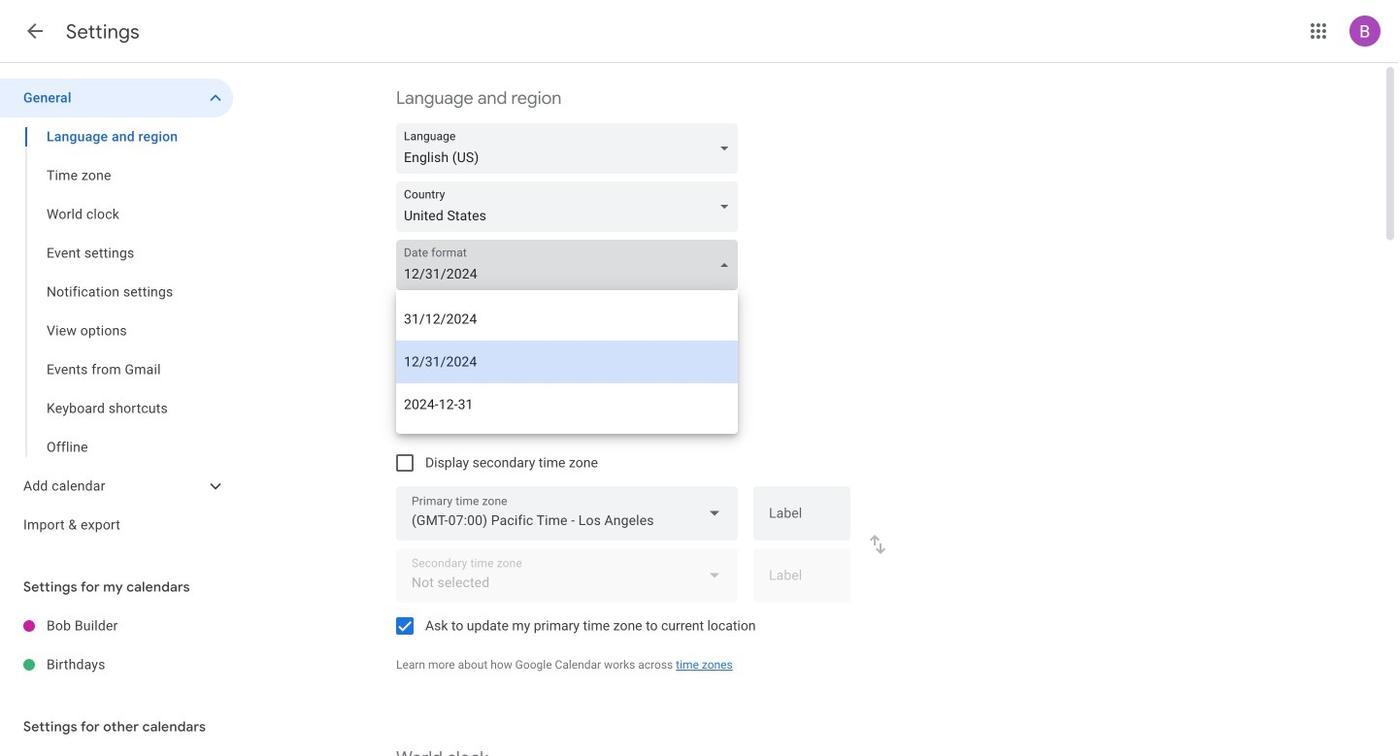 Task type: describe. For each thing, give the bounding box(es) containing it.
date format list box
[[396, 290, 738, 434]]

Label for primary time zone. text field
[[769, 507, 835, 535]]

go back image
[[23, 19, 47, 43]]

general tree item
[[0, 79, 233, 118]]

Label for secondary time zone. text field
[[769, 570, 835, 597]]

bob builder tree item
[[0, 607, 233, 646]]

birthdays tree item
[[0, 646, 233, 685]]



Task type: vqa. For each thing, say whether or not it's contained in the screenshot.
My
no



Task type: locate. For each thing, give the bounding box(es) containing it.
tree
[[0, 79, 233, 545], [0, 607, 233, 685]]

1 vertical spatial tree
[[0, 607, 233, 685]]

2024-12-31 option
[[396, 384, 738, 426]]

None field
[[396, 123, 746, 174], [396, 182, 746, 232], [396, 240, 746, 290], [396, 487, 738, 541], [396, 123, 746, 174], [396, 182, 746, 232], [396, 240, 746, 290], [396, 487, 738, 541]]

2 tree from the top
[[0, 607, 233, 685]]

heading
[[66, 19, 140, 44]]

0 vertical spatial tree
[[0, 79, 233, 545]]

1 tree from the top
[[0, 79, 233, 545]]

12/31/2024 option
[[396, 341, 738, 384]]

31/12/2024 option
[[396, 298, 738, 341]]

group
[[0, 118, 233, 467]]



